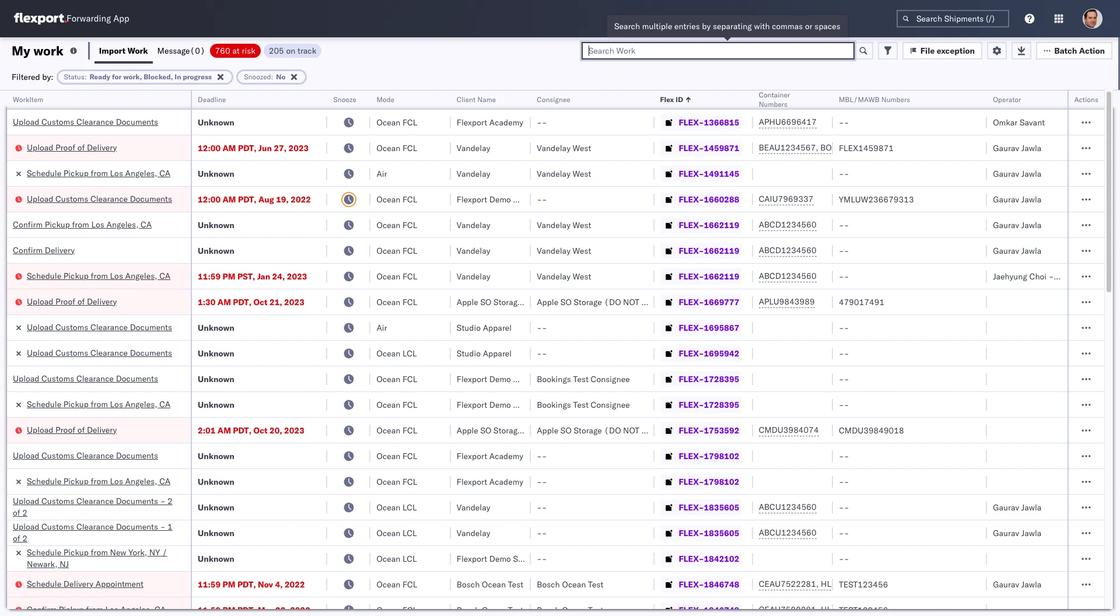 Task type: locate. For each thing, give the bounding box(es) containing it.
pm up 11:59 pm pdt, mar 23, 2023
[[223, 579, 235, 590]]

1695942
[[704, 348, 740, 359]]

flex-1366815
[[679, 117, 740, 128]]

0 vertical spatial pm
[[223, 271, 235, 282]]

schedule inside button
[[27, 270, 61, 281]]

by:
[[42, 71, 53, 82]]

schedule delivery appointment button
[[27, 578, 144, 591]]

caiu7969337
[[759, 194, 814, 204]]

2023 for 2:01 am pdt, oct 20, 2023
[[284, 425, 305, 436]]

0 vertical spatial upload proof of delivery link
[[27, 142, 117, 153]]

5 flexport from the top
[[457, 451, 487, 461]]

1842102
[[704, 554, 740, 564]]

by
[[702, 21, 711, 32]]

1835605 for 2
[[704, 502, 740, 513]]

pdt, for 19,
[[238, 194, 257, 205]]

2 flex-1835605 from the top
[[679, 528, 740, 538]]

1 vertical spatial 1728395
[[704, 399, 740, 410]]

test123456 for 11:59 pm pdt, nov 4, 2022
[[839, 579, 888, 590]]

2 hlxu6269489, from the top
[[821, 605, 881, 615]]

documents inside upload customs clearance documents - 1 of 2
[[116, 521, 158, 532]]

2 vertical spatial upload proof of delivery button
[[27, 424, 117, 437]]

actions
[[1075, 95, 1099, 104]]

pdt, left nov
[[237, 579, 256, 590]]

batch action
[[1055, 45, 1105, 56]]

gaurav jawla
[[993, 143, 1042, 153], [993, 168, 1042, 179], [993, 194, 1042, 205], [993, 220, 1042, 230], [993, 245, 1042, 256], [993, 502, 1042, 513], [993, 528, 1042, 538], [993, 579, 1042, 590]]

3 jawla from the top
[[1022, 194, 1042, 205]]

ca for second schedule pickup from los angeles, ca link from the top of the page
[[159, 270, 171, 281]]

apple so storage (do not use)
[[457, 297, 583, 307], [537, 297, 663, 307], [457, 425, 583, 436], [537, 425, 663, 436]]

1 vertical spatial ceau7522281, hlxu6269489, hlxu8034992
[[759, 605, 940, 615]]

1 1798102 from the top
[[704, 451, 740, 461]]

0 vertical spatial test123456
[[839, 579, 888, 590]]

0 vertical spatial 2
[[167, 496, 173, 506]]

pdt, left 20,
[[233, 425, 252, 436]]

0 vertical spatial 2022
[[291, 194, 311, 205]]

12:00 for 12:00 am pdt, aug 19, 2022
[[198, 194, 221, 205]]

am
[[223, 143, 236, 153], [223, 194, 236, 205], [218, 297, 231, 307], [218, 425, 231, 436]]

0 vertical spatial 12:00
[[198, 143, 221, 153]]

7 unknown from the top
[[198, 374, 235, 384]]

flex-1798102
[[679, 451, 740, 461], [679, 477, 740, 487]]

resize handle column header for deadline
[[314, 90, 328, 616]]

upload inside upload customs clearance documents - 2 of 2
[[13, 496, 39, 506]]

1 horizontal spatial :
[[271, 72, 273, 81]]

confirm pickup from los angeles, ca link down schedule delivery appointment button
[[27, 604, 166, 615]]

container
[[759, 90, 790, 99]]

2 vertical spatial upload proof of delivery
[[27, 425, 117, 435]]

bookings
[[537, 374, 571, 384], [537, 399, 571, 410]]

0 vertical spatial apparel
[[483, 322, 512, 333]]

snooze
[[334, 95, 356, 104]]

use)
[[562, 297, 583, 307], [642, 297, 663, 307], [562, 425, 583, 436], [642, 425, 663, 436]]

3 west from the top
[[573, 220, 592, 230]]

1 vertical spatial confirm pickup from los angeles, ca link
[[27, 604, 166, 615]]

schedule for second schedule pickup from los angeles, ca link from the top of the page
[[27, 270, 61, 281]]

from inside button
[[91, 270, 108, 281]]

2 oct from the top
[[254, 425, 268, 436]]

0 vertical spatial abcu1234560
[[759, 502, 817, 512]]

1 vertical spatial hlxu8034992
[[883, 605, 940, 615]]

pickup inside schedule pickup from new york, ny / newark, nj
[[63, 547, 89, 558]]

2 vertical spatial pm
[[223, 605, 235, 615]]

schedule for first schedule pickup from los angeles, ca link from the top of the page
[[27, 168, 61, 178]]

10 unknown from the top
[[198, 477, 235, 487]]

entries
[[675, 21, 700, 32]]

1 vertical spatial flexport demo consignee
[[457, 374, 552, 384]]

confirm pickup from los angeles, ca button
[[13, 219, 152, 231], [27, 604, 166, 616]]

12:00
[[198, 143, 221, 153], [198, 194, 221, 205]]

test
[[573, 374, 589, 384], [573, 399, 589, 410], [508, 579, 524, 590], [588, 579, 604, 590], [508, 605, 524, 615], [588, 605, 604, 615]]

12:00 down deadline
[[198, 143, 221, 153]]

3 1662119 from the top
[[704, 271, 740, 282]]

jawla
[[1022, 143, 1042, 153], [1022, 168, 1042, 179], [1022, 194, 1042, 205], [1022, 220, 1042, 230], [1022, 245, 1042, 256], [1022, 502, 1042, 513], [1022, 528, 1042, 538], [1022, 579, 1042, 590]]

2 apparel from the top
[[483, 348, 512, 359]]

status
[[64, 72, 84, 81]]

confirm pickup from los angeles, ca down schedule delivery appointment button
[[27, 604, 166, 615]]

1 ceau7522281, hlxu6269489, hlxu8034992 from the top
[[759, 579, 940, 589]]

1 upload proof of delivery button from the top
[[27, 142, 117, 154]]

upload proof of delivery for 12:00
[[27, 142, 117, 153]]

1728395 down 1695942
[[704, 374, 740, 384]]

2 vertical spatial proof
[[55, 425, 75, 435]]

pm left pst,
[[223, 271, 235, 282]]

0 vertical spatial 1835605
[[704, 502, 740, 513]]

3 unknown from the top
[[198, 220, 235, 230]]

1 vertical spatial 1798102
[[704, 477, 740, 487]]

1 vertical spatial bookings
[[537, 399, 571, 410]]

3 proof from the top
[[55, 425, 75, 435]]

7 fcl from the top
[[403, 297, 418, 307]]

0 vertical spatial abcd1234560
[[759, 219, 817, 230]]

2022 right 4,
[[285, 579, 305, 590]]

test123456 for 11:59 pm pdt, mar 23, 2023
[[839, 605, 888, 615]]

0 vertical spatial flex-1835605
[[679, 502, 740, 513]]

demo
[[490, 194, 511, 205], [490, 374, 511, 384], [490, 399, 511, 410], [490, 554, 511, 564]]

flex-1459871 button
[[660, 140, 742, 156], [660, 140, 742, 156]]

1 oct from the top
[[254, 297, 268, 307]]

schedule pickup from los angeles, ca for 4th schedule pickup from los angeles, ca link
[[27, 476, 171, 486]]

5 schedule from the top
[[27, 547, 61, 558]]

delivery for 1:30's upload proof of delivery link
[[87, 296, 117, 307]]

1 vertical spatial oct
[[254, 425, 268, 436]]

11 resize handle column header from the left
[[1091, 90, 1105, 616]]

mode button
[[371, 93, 439, 104]]

0 vertical spatial bookings
[[537, 374, 571, 384]]

0 vertical spatial air
[[377, 168, 387, 179]]

1 horizontal spatial numbers
[[882, 95, 911, 104]]

2 vertical spatial 1662119
[[704, 271, 740, 282]]

1 vertical spatial 1835605
[[704, 528, 740, 538]]

studio for air
[[457, 322, 481, 333]]

pm down 11:59 pm pdt, nov 4, 2022
[[223, 605, 235, 615]]

0 vertical spatial flex-1846748
[[679, 579, 740, 590]]

1 vertical spatial upload proof of delivery button
[[27, 296, 117, 308]]

flex-1842102 button
[[660, 551, 742, 567], [660, 551, 742, 567]]

1 proof from the top
[[55, 142, 75, 153]]

: left no
[[271, 72, 273, 81]]

academy
[[490, 117, 523, 128], [490, 451, 523, 461], [490, 477, 523, 487]]

1 vertical spatial 2022
[[285, 579, 305, 590]]

0 vertical spatial 1798102
[[704, 451, 740, 461]]

2 schedule pickup from los angeles, ca link from the top
[[27, 270, 171, 282]]

schedule inside button
[[27, 579, 61, 589]]

2 test123456 from the top
[[839, 605, 888, 615]]

1 gaurav jawla from the top
[[993, 143, 1042, 153]]

2023 right 24,
[[287, 271, 307, 282]]

of for third upload proof of delivery link from the top of the page
[[77, 425, 85, 435]]

2 vertical spatial flexport academy
[[457, 477, 523, 487]]

2 vertical spatial 11:59
[[198, 605, 221, 615]]

2
[[167, 496, 173, 506], [22, 507, 27, 518], [22, 533, 27, 544]]

1 vertical spatial flex-1835605
[[679, 528, 740, 538]]

container numbers button
[[753, 88, 822, 109]]

1 vertical spatial flexport academy
[[457, 451, 523, 461]]

flex-1846748 for 2022
[[679, 579, 740, 590]]

numbers down container
[[759, 100, 788, 109]]

of inside upload customs clearance documents - 1 of 2
[[13, 533, 20, 544]]

ceau7522281, for 11:59 pm pdt, nov 4, 2022
[[759, 579, 819, 589]]

flex-1835605 button
[[660, 499, 742, 516], [660, 499, 742, 516], [660, 525, 742, 541], [660, 525, 742, 541]]

8 unknown from the top
[[198, 399, 235, 410]]

1 hlxu6269489, from the top
[[821, 579, 881, 589]]

2 air from the top
[[377, 322, 387, 333]]

separating
[[713, 21, 752, 32]]

1 flexport demo consignee from the top
[[457, 194, 552, 205]]

flex-1669777 button
[[660, 294, 742, 310], [660, 294, 742, 310]]

1728395
[[704, 374, 740, 384], [704, 399, 740, 410]]

6 flexport from the top
[[457, 477, 487, 487]]

upload customs clearance documents button
[[13, 116, 158, 129], [27, 193, 172, 206], [13, 373, 158, 385], [13, 450, 158, 463]]

2 ceau7522281, from the top
[[759, 605, 819, 615]]

filtered
[[12, 71, 40, 82]]

0 vertical spatial flex-1798102
[[679, 451, 740, 461]]

3 upload proof of delivery button from the top
[[27, 424, 117, 437]]

pdt, for 23,
[[237, 605, 256, 615]]

1 air from the top
[[377, 168, 387, 179]]

schedule inside schedule pickup from new york, ny / newark, nj
[[27, 547, 61, 558]]

1695867
[[704, 322, 740, 333]]

2 studio from the top
[[457, 348, 481, 359]]

1 vertical spatial upload proof of delivery
[[27, 296, 117, 307]]

oct for 20,
[[254, 425, 268, 436]]

flex-1798102 button
[[660, 448, 742, 464], [660, 448, 742, 464], [660, 474, 742, 490], [660, 474, 742, 490]]

3 fcl from the top
[[403, 194, 418, 205]]

2 vertical spatial abcd1234560
[[759, 271, 817, 281]]

2 vertical spatial flex-1662119
[[679, 271, 740, 282]]

0 horizontal spatial :
[[84, 72, 87, 81]]

1 : from the left
[[84, 72, 87, 81]]

3 ocean lcl from the top
[[377, 528, 417, 538]]

pdt, for 4,
[[237, 579, 256, 590]]

12:00 left aug
[[198, 194, 221, 205]]

4 demo from the top
[[490, 554, 511, 564]]

2023 right 20,
[[284, 425, 305, 436]]

1 vertical spatial upload proof of delivery link
[[27, 296, 117, 307]]

flex-1662119 for confirm pickup from los angeles, ca
[[679, 220, 740, 230]]

2 vertical spatial flexport demo consignee
[[457, 399, 552, 410]]

client name
[[457, 95, 496, 104]]

confirm pickup from los angeles, ca button down schedule delivery appointment button
[[27, 604, 166, 616]]

4 flex- from the top
[[679, 194, 704, 205]]

0 vertical spatial hlxu6269489,
[[821, 579, 881, 589]]

9 ocean fcl from the top
[[377, 399, 418, 410]]

1 vertical spatial air
[[377, 322, 387, 333]]

pickup
[[63, 168, 89, 178], [45, 219, 70, 230], [63, 270, 89, 281], [63, 399, 89, 409], [63, 476, 89, 486], [63, 547, 89, 558], [59, 604, 84, 615]]

2 flex-1798102 from the top
[[679, 477, 740, 487]]

Search Work text field
[[582, 42, 855, 59]]

of for 1:30's upload proof of delivery link
[[77, 296, 85, 307]]

0 vertical spatial flex-1728395
[[679, 374, 740, 384]]

0 vertical spatial 11:59
[[198, 271, 221, 282]]

12 ocean fcl from the top
[[377, 477, 418, 487]]

flex-1835605 for 2
[[679, 502, 740, 513]]

flex1459871
[[839, 143, 894, 153]]

oct left 21,
[[254, 297, 268, 307]]

file exception button
[[903, 42, 983, 59], [903, 42, 983, 59]]

upload inside upload customs clearance documents - 1 of 2
[[13, 521, 39, 532]]

cmdu39849018
[[839, 425, 904, 436]]

am right 2:01
[[218, 425, 231, 436]]

0 vertical spatial 1846748
[[704, 579, 740, 590]]

studio apparel for air
[[457, 322, 512, 333]]

hlxu6269489, for 2023
[[821, 605, 881, 615]]

11:59 up 1:30
[[198, 271, 221, 282]]

1 abcu1234560 from the top
[[759, 502, 817, 512]]

0 vertical spatial upload proof of delivery
[[27, 142, 117, 153]]

no
[[276, 72, 286, 81]]

0 vertical spatial flexport demo consignee
[[457, 194, 552, 205]]

1 vertical spatial 2
[[22, 507, 27, 518]]

pdt, left "mar"
[[237, 605, 256, 615]]

0 vertical spatial hlxu8034992
[[883, 579, 940, 589]]

1728395 up 1753592
[[704, 399, 740, 410]]

1 vertical spatial studio apparel
[[457, 348, 512, 359]]

0 vertical spatial oct
[[254, 297, 268, 307]]

numbers right mbl/mawb
[[882, 95, 911, 104]]

oct left 20,
[[254, 425, 268, 436]]

apparel for air
[[483, 322, 512, 333]]

2 for upload customs clearance documents - 2 of 2
[[22, 507, 27, 518]]

1 vertical spatial proof
[[55, 296, 75, 307]]

of inside upload customs clearance documents - 2 of 2
[[13, 507, 20, 518]]

0 vertical spatial 1662119
[[704, 220, 740, 230]]

2 bookings test consignee from the top
[[537, 399, 630, 410]]

resize handle column header for consignee
[[641, 90, 655, 616]]

19 flex- from the top
[[679, 579, 704, 590]]

2 fcl from the top
[[403, 143, 418, 153]]

oct for 21,
[[254, 297, 268, 307]]

760
[[215, 45, 230, 56]]

apple
[[457, 297, 478, 307], [537, 297, 559, 307], [457, 425, 478, 436], [537, 425, 559, 436]]

2022 right the 19,
[[291, 194, 311, 205]]

205 on track
[[269, 45, 316, 56]]

air for vandelay
[[377, 168, 387, 179]]

flex-1728395 down flex-1695942
[[679, 374, 740, 384]]

2022 for 11:59 pm pdt, nov 4, 2022
[[285, 579, 305, 590]]

1 vertical spatial apparel
[[483, 348, 512, 359]]

1 vertical spatial flex-1846748
[[679, 605, 740, 615]]

10 fcl from the top
[[403, 425, 418, 436]]

bozo1234565,
[[821, 142, 880, 153]]

1 ocean lcl from the top
[[377, 348, 417, 359]]

1 vertical spatial confirm pickup from los angeles, ca button
[[27, 604, 166, 616]]

2 1662119 from the top
[[704, 245, 740, 256]]

2 vertical spatial academy
[[490, 477, 523, 487]]

2023 right 21,
[[284, 297, 305, 307]]

snoozed
[[244, 72, 271, 81]]

clearance inside upload customs clearance documents - 2 of 2
[[76, 496, 114, 506]]

1 flexport academy from the top
[[457, 117, 523, 128]]

newark,
[[27, 559, 57, 569]]

pdt, left jun
[[238, 143, 257, 153]]

1 vertical spatial 1846748
[[704, 605, 740, 615]]

schedule for 4th schedule pickup from los angeles, ca link
[[27, 476, 61, 486]]

resize handle column header for container numbers
[[819, 90, 833, 616]]

pdt, left aug
[[238, 194, 257, 205]]

2 proof from the top
[[55, 296, 75, 307]]

name
[[478, 95, 496, 104]]

12:00 am pdt, aug 19, 2022
[[198, 194, 311, 205]]

client
[[457, 95, 476, 104]]

1 apparel from the top
[[483, 322, 512, 333]]

consignee inside button
[[537, 95, 571, 104]]

4 gaurav from the top
[[993, 220, 1020, 230]]

1 vertical spatial confirm
[[13, 245, 43, 255]]

0 vertical spatial confirm
[[13, 219, 43, 230]]

proof for 1:30 am pdt, oct 21, 2023
[[55, 296, 75, 307]]

1 vertical spatial hlxu6269489,
[[821, 605, 881, 615]]

3 flex- from the top
[[679, 168, 704, 179]]

1669777
[[704, 297, 740, 307]]

1 vertical spatial flex-1798102
[[679, 477, 740, 487]]

1 vertical spatial confirm pickup from los angeles, ca
[[27, 604, 166, 615]]

0 vertical spatial proof
[[55, 142, 75, 153]]

1 studio from the top
[[457, 322, 481, 333]]

1 11:59 from the top
[[198, 271, 221, 282]]

resize handle column header
[[177, 90, 191, 616], [314, 90, 328, 616], [357, 90, 371, 616], [437, 90, 451, 616], [517, 90, 531, 616], [641, 90, 655, 616], [739, 90, 753, 616], [819, 90, 833, 616], [974, 90, 988, 616], [1054, 90, 1068, 616], [1091, 90, 1105, 616]]

0 vertical spatial flex-1662119
[[679, 220, 740, 230]]

0 vertical spatial academy
[[490, 117, 523, 128]]

clearance inside upload customs clearance documents - 1 of 2
[[76, 521, 114, 532]]

0 vertical spatial 1728395
[[704, 374, 740, 384]]

flex-1662119 for confirm delivery
[[679, 245, 740, 256]]

0 vertical spatial flexport academy
[[457, 117, 523, 128]]

1846748 for 2023
[[704, 605, 740, 615]]

container numbers
[[759, 90, 790, 109]]

3 11:59 from the top
[[198, 605, 221, 615]]

7 jawla from the top
[[1022, 528, 1042, 538]]

: left ready
[[84, 72, 87, 81]]

am for 12:00 am pdt, aug 19, 2022
[[223, 194, 236, 205]]

1 vertical spatial academy
[[490, 451, 523, 461]]

3 ocean fcl from the top
[[377, 194, 418, 205]]

numbers inside container numbers
[[759, 100, 788, 109]]

schedule delivery appointment link
[[27, 578, 144, 590]]

flex-
[[679, 117, 704, 128], [679, 143, 704, 153], [679, 168, 704, 179], [679, 194, 704, 205], [679, 220, 704, 230], [679, 245, 704, 256], [679, 271, 704, 282], [679, 297, 704, 307], [679, 322, 704, 333], [679, 348, 704, 359], [679, 374, 704, 384], [679, 399, 704, 410], [679, 425, 704, 436], [679, 451, 704, 461], [679, 477, 704, 487], [679, 502, 704, 513], [679, 528, 704, 538], [679, 554, 704, 564], [679, 579, 704, 590], [679, 605, 704, 615]]

of
[[77, 142, 85, 153], [77, 296, 85, 307], [77, 425, 85, 435], [13, 507, 20, 518], [13, 533, 20, 544]]

2 inside upload customs clearance documents - 1 of 2
[[22, 533, 27, 544]]

work
[[128, 45, 148, 56]]

2023 right '27,' on the left of the page
[[289, 143, 309, 153]]

0 horizontal spatial numbers
[[759, 100, 788, 109]]

confirm for the topmost confirm pickup from los angeles, ca button
[[13, 219, 43, 230]]

gaurav
[[993, 143, 1020, 153], [993, 168, 1020, 179], [993, 194, 1020, 205], [993, 220, 1020, 230], [993, 245, 1020, 256], [993, 502, 1020, 513], [993, 528, 1020, 538], [993, 579, 1020, 590]]

2 vertical spatial 2
[[22, 533, 27, 544]]

confirm for the bottommost confirm pickup from los angeles, ca button
[[27, 604, 57, 615]]

2023 for 11:59 pm pst, jan 24, 2023
[[287, 271, 307, 282]]

5 ocean fcl from the top
[[377, 245, 418, 256]]

3 demo from the top
[[490, 399, 511, 410]]

schedule for second schedule pickup from los angeles, ca link from the bottom
[[27, 399, 61, 409]]

1 vertical spatial 11:59
[[198, 579, 221, 590]]

1 vertical spatial abcd1234560
[[759, 245, 817, 256]]

0 vertical spatial bookings test consignee
[[537, 374, 630, 384]]

vandelay west
[[537, 143, 592, 153], [537, 168, 592, 179], [537, 220, 592, 230], [537, 245, 592, 256], [537, 271, 592, 282]]

customs
[[41, 116, 74, 127], [55, 193, 88, 204], [55, 322, 88, 332], [55, 348, 88, 358], [41, 373, 74, 384], [41, 450, 74, 461], [41, 496, 74, 506], [41, 521, 74, 532]]

3 pm from the top
[[223, 605, 235, 615]]

2 vertical spatial upload proof of delivery link
[[27, 424, 117, 436]]

flex-1660288
[[679, 194, 740, 205]]

8 gaurav jawla from the top
[[993, 579, 1042, 590]]

1 vertical spatial ceau7522281,
[[759, 605, 819, 615]]

3 academy from the top
[[490, 477, 523, 487]]

confirm pickup from los angeles, ca button up confirm delivery
[[13, 219, 152, 231]]

1 pm from the top
[[223, 271, 235, 282]]

2 abcu1234560 from the top
[[759, 528, 817, 538]]

1 vertical spatial flex-1728395
[[679, 399, 740, 410]]

1660288
[[704, 194, 740, 205]]

1 upload proof of delivery from the top
[[27, 142, 117, 153]]

am left aug
[[223, 194, 236, 205]]

batch
[[1055, 45, 1078, 56]]

1662119
[[704, 220, 740, 230], [704, 245, 740, 256], [704, 271, 740, 282]]

20 flex- from the top
[[679, 605, 704, 615]]

1 fcl from the top
[[403, 117, 418, 128]]

1 1846748 from the top
[[704, 579, 740, 590]]

delivery for third upload proof of delivery link from the top of the page
[[87, 425, 117, 435]]

1 vertical spatial test123456
[[839, 605, 888, 615]]

air for studio apparel
[[377, 322, 387, 333]]

11:59 for 11:59 pm pdt, mar 23, 2023
[[198, 605, 221, 615]]

1 test123456 from the top
[[839, 579, 888, 590]]

schedule pickup from los angeles, ca button
[[27, 270, 171, 283]]

upload customs clearance documents - 1 of 2 button
[[13, 521, 178, 545]]

0 vertical spatial upload proof of delivery button
[[27, 142, 117, 154]]

message
[[157, 45, 190, 56]]

resize handle column header for client name
[[517, 90, 531, 616]]

0 vertical spatial ceau7522281, hlxu6269489, hlxu8034992
[[759, 579, 940, 589]]

2023 right 23,
[[290, 605, 310, 615]]

2 1835605 from the top
[[704, 528, 740, 538]]

3 lcl from the top
[[403, 528, 417, 538]]

20,
[[270, 425, 282, 436]]

11:59 down 11:59 pm pdt, nov 4, 2022
[[198, 605, 221, 615]]

0 vertical spatial studio apparel
[[457, 322, 512, 333]]

ca for 4th schedule pickup from los angeles, ca link
[[159, 476, 171, 486]]

workitem
[[13, 95, 43, 104]]

2 1798102 from the top
[[704, 477, 740, 487]]

pdt, for 27,
[[238, 143, 257, 153]]

11:59 up 11:59 pm pdt, mar 23, 2023
[[198, 579, 221, 590]]

flexport academy
[[457, 117, 523, 128], [457, 451, 523, 461], [457, 477, 523, 487]]

12:00 for 12:00 am pdt, jun 27, 2023
[[198, 143, 221, 153]]

los for confirm pickup from los angeles, ca 'link' to the top
[[91, 219, 104, 230]]

work,
[[123, 72, 142, 81]]

ca inside schedule pickup from los angeles, ca button
[[159, 270, 171, 281]]

2 for upload customs clearance documents - 1 of 2
[[22, 533, 27, 544]]

13 unknown from the top
[[198, 554, 235, 564]]

1 vertical spatial pm
[[223, 579, 235, 590]]

1 vertical spatial studio
[[457, 348, 481, 359]]

2 flex- from the top
[[679, 143, 704, 153]]

flex-1835605
[[679, 502, 740, 513], [679, 528, 740, 538]]

6 gaurav from the top
[[993, 502, 1020, 513]]

pm for mar
[[223, 605, 235, 615]]

schedule pickup from los angeles, ca
[[27, 168, 171, 178], [27, 270, 171, 281], [27, 399, 171, 409], [27, 476, 171, 486]]

2 vertical spatial confirm
[[27, 604, 57, 615]]

ca for bottommost confirm pickup from los angeles, ca 'link'
[[155, 604, 166, 615]]

0 vertical spatial studio
[[457, 322, 481, 333]]

2023 for 11:59 pm pdt, mar 23, 2023
[[290, 605, 310, 615]]

1 vertical spatial 12:00
[[198, 194, 221, 205]]

0 vertical spatial confirm pickup from los angeles, ca
[[13, 219, 152, 230]]

flex-1728395 up flex-1753592
[[679, 399, 740, 410]]

confirm pickup from los angeles, ca for confirm pickup from los angeles, ca 'link' to the top
[[13, 219, 152, 230]]

ca for first schedule pickup from los angeles, ca link from the top of the page
[[159, 168, 171, 178]]

bosch
[[457, 579, 480, 590], [537, 579, 560, 590], [457, 605, 480, 615], [537, 605, 560, 615]]

- inside upload customs clearance documents - 2 of 2
[[160, 496, 165, 506]]

0 vertical spatial ceau7522281,
[[759, 579, 819, 589]]

2 resize handle column header from the left
[[314, 90, 328, 616]]

8 resize handle column header from the left
[[819, 90, 833, 616]]

1 vertical spatial bookings test consignee
[[537, 399, 630, 410]]

confirm pickup from los angeles, ca for bottommost confirm pickup from los angeles, ca 'link'
[[27, 604, 166, 615]]

studio apparel
[[457, 322, 512, 333], [457, 348, 512, 359]]

confirm pickup from los angeles, ca up confirm delivery
[[13, 219, 152, 230]]

1 vertical spatial flex-1662119
[[679, 245, 740, 256]]

from
[[91, 168, 108, 178], [72, 219, 89, 230], [91, 270, 108, 281], [91, 399, 108, 409], [91, 476, 108, 486], [91, 547, 108, 558], [86, 604, 103, 615]]

12 flex- from the top
[[679, 399, 704, 410]]

resize handle column header for mbl/mawb numbers
[[974, 90, 988, 616]]

1 vertical spatial 1662119
[[704, 245, 740, 256]]

1 flex-1798102 from the top
[[679, 451, 740, 461]]

upload proof of delivery button
[[27, 142, 117, 154], [27, 296, 117, 308], [27, 424, 117, 437]]

nov
[[258, 579, 273, 590]]

resize handle column header for flex id
[[739, 90, 753, 616]]

schedule
[[27, 168, 61, 178], [27, 270, 61, 281], [27, 399, 61, 409], [27, 476, 61, 486], [27, 547, 61, 558], [27, 579, 61, 589]]

upload proof of delivery button for 1:30 am pdt, oct 21, 2023
[[27, 296, 117, 308]]

am left jun
[[223, 143, 236, 153]]

workitem button
[[7, 93, 179, 104]]

confirm pickup from los angeles, ca link up confirm delivery
[[13, 219, 152, 230]]

am right 1:30
[[218, 297, 231, 307]]

search
[[615, 21, 640, 32]]

4 ocean fcl from the top
[[377, 220, 418, 230]]

ocean lcl
[[377, 348, 417, 359], [377, 502, 417, 513], [377, 528, 417, 538], [377, 554, 417, 564]]

pdt, down pst,
[[233, 297, 252, 307]]

1 schedule pickup from los angeles, ca link from the top
[[27, 167, 171, 179]]

1 vertical spatial abcu1234560
[[759, 528, 817, 538]]



Task type: describe. For each thing, give the bounding box(es) containing it.
8 jawla from the top
[[1022, 579, 1042, 590]]

confirm delivery link
[[13, 244, 75, 256]]

cmdu3984074
[[759, 425, 819, 435]]

import
[[99, 45, 126, 56]]

beau1234567, bozo1234565, tcnu1234565
[[759, 142, 940, 153]]

1459871
[[704, 143, 740, 153]]

schedule delivery appointment
[[27, 579, 144, 589]]

los for first schedule pickup from los angeles, ca link from the top of the page
[[110, 168, 123, 178]]

2 flexport demo consignee from the top
[[457, 374, 552, 384]]

multiple
[[642, 21, 673, 32]]

ceau7522281, hlxu6269489, hlxu8034992 for 11:59 pm pdt, mar 23, 2023
[[759, 605, 940, 615]]

los for second schedule pickup from los angeles, ca link from the bottom
[[110, 399, 123, 409]]

1 academy from the top
[[490, 117, 523, 128]]

760 at risk
[[215, 45, 255, 56]]

3 flex-1662119 from the top
[[679, 271, 740, 282]]

6 flex- from the top
[[679, 245, 704, 256]]

2:01 am pdt, oct 20, 2023
[[198, 425, 305, 436]]

abcu1234560 for 2
[[759, 502, 817, 512]]

am for 12:00 am pdt, jun 27, 2023
[[223, 143, 236, 153]]

ymluw236679313
[[839, 194, 914, 205]]

pickup inside button
[[63, 270, 89, 281]]

flexport. image
[[14, 13, 67, 25]]

pdt, for 21,
[[233, 297, 252, 307]]

10 resize handle column header from the left
[[1054, 90, 1068, 616]]

11 fcl from the top
[[403, 451, 418, 461]]

14 fcl from the top
[[403, 605, 418, 615]]

3 gaurav from the top
[[993, 194, 1020, 205]]

2 lcl from the top
[[403, 502, 417, 513]]

abcd1234560 for confirm delivery
[[759, 245, 817, 256]]

1:30 am pdt, oct 21, 2023
[[198, 297, 305, 307]]

4 gaurav jawla from the top
[[993, 220, 1042, 230]]

11 flex- from the top
[[679, 374, 704, 384]]

18 flex- from the top
[[679, 554, 704, 564]]

mbl/mawb
[[839, 95, 880, 104]]

upload proof of delivery for 1:30
[[27, 296, 117, 307]]

5 unknown from the top
[[198, 322, 235, 333]]

appointment
[[96, 579, 144, 589]]

5 jawla from the top
[[1022, 245, 1042, 256]]

exception
[[937, 45, 975, 56]]

5 fcl from the top
[[403, 245, 418, 256]]

27,
[[274, 143, 287, 153]]

los for 4th schedule pickup from los angeles, ca link
[[110, 476, 123, 486]]

15 flex- from the top
[[679, 477, 704, 487]]

13 ocean fcl from the top
[[377, 579, 418, 590]]

1 vandelay west from the top
[[537, 143, 592, 153]]

forwarding app link
[[14, 13, 129, 25]]

ca for second schedule pickup from los angeles, ca link from the bottom
[[159, 399, 171, 409]]

or
[[805, 21, 813, 32]]

2023 for 1:30 am pdt, oct 21, 2023
[[284, 297, 305, 307]]

11:59 pm pst, jan 24, 2023
[[198, 271, 307, 282]]

2 ocean lcl from the top
[[377, 502, 417, 513]]

flex-1669777
[[679, 297, 740, 307]]

17 flex- from the top
[[679, 528, 704, 538]]

numbers for container numbers
[[759, 100, 788, 109]]

0 vertical spatial confirm pickup from los angeles, ca button
[[13, 219, 152, 231]]

ny
[[149, 547, 160, 558]]

operator
[[993, 95, 1021, 104]]

- inside upload customs clearance documents - 1 of 2
[[160, 521, 165, 532]]

savant
[[1020, 117, 1045, 128]]

resize handle column header for mode
[[437, 90, 451, 616]]

upload proof of delivery link for 1:30
[[27, 296, 117, 307]]

confirm for confirm delivery button
[[13, 245, 43, 255]]

status : ready for work, blocked, in progress
[[64, 72, 212, 81]]

from inside schedule pickup from new york, ny / newark, nj
[[91, 547, 108, 558]]

7 flex- from the top
[[679, 271, 704, 282]]

4 unknown from the top
[[198, 245, 235, 256]]

omkar savant
[[993, 117, 1045, 128]]

delivery inside confirm delivery link
[[45, 245, 75, 255]]

1 1728395 from the top
[[704, 374, 740, 384]]

11:59 for 11:59 pm pst, jan 24, 2023
[[198, 271, 221, 282]]

12 fcl from the top
[[403, 477, 418, 487]]

schedule pickup from new york, ny / newark, nj link
[[27, 547, 176, 570]]

hlxu6269489, for 2022
[[821, 579, 881, 589]]

client name button
[[451, 93, 520, 104]]

schedule pickup from los angeles, ca for first schedule pickup from los angeles, ca link from the top of the page
[[27, 168, 171, 178]]

ceau7522281, for 11:59 pm pdt, mar 23, 2023
[[759, 605, 819, 615]]

upload customs clearance documents - 2 of 2 button
[[13, 495, 178, 520]]

6 jawla from the top
[[1022, 502, 1042, 513]]

documents inside upload customs clearance documents - 2 of 2
[[116, 496, 158, 506]]

work
[[33, 42, 64, 59]]

apparel for ocean lcl
[[483, 348, 512, 359]]

flex-1846748 for 2023
[[679, 605, 740, 615]]

3 gaurav jawla from the top
[[993, 194, 1042, 205]]

6 gaurav jawla from the top
[[993, 502, 1042, 513]]

3 flexport demo consignee from the top
[[457, 399, 552, 410]]

confirm delivery button
[[13, 244, 75, 257]]

1
[[167, 521, 173, 532]]

1662119 for confirm delivery
[[704, 245, 740, 256]]

ceau7522281, hlxu6269489, hlxu8034992 for 11:59 pm pdt, nov 4, 2022
[[759, 579, 940, 589]]

2 flexport from the top
[[457, 194, 487, 205]]

7 gaurav from the top
[[993, 528, 1020, 538]]

studio apparel for ocean lcl
[[457, 348, 512, 359]]

consignee button
[[531, 93, 643, 104]]

ready
[[90, 72, 110, 81]]

upload customs clearance documents - 1 of 2 link
[[13, 521, 178, 544]]

5 vandelay west from the top
[[537, 271, 592, 282]]

19,
[[276, 194, 289, 205]]

4 vandelay west from the top
[[537, 245, 592, 256]]

4,
[[275, 579, 283, 590]]

upload customs clearance documents - 2 of 2
[[13, 496, 173, 518]]

flex-1459871
[[679, 143, 740, 153]]

12 unknown from the top
[[198, 528, 235, 538]]

nj
[[60, 559, 69, 569]]

1 gaurav from the top
[[993, 143, 1020, 153]]

track
[[298, 45, 316, 56]]

6 unknown from the top
[[198, 348, 235, 359]]

3 resize handle column header from the left
[[357, 90, 371, 616]]

customs inside upload customs clearance documents - 2 of 2
[[41, 496, 74, 506]]

blocked,
[[144, 72, 173, 81]]

1 ocean fcl from the top
[[377, 117, 418, 128]]

batch action button
[[1037, 42, 1113, 59]]

Search Shipments (/) text field
[[897, 10, 1010, 27]]

4 flexport from the top
[[457, 399, 487, 410]]

flex-1835605 for 1
[[679, 528, 740, 538]]

: for status
[[84, 72, 87, 81]]

at
[[232, 45, 240, 56]]

4 fcl from the top
[[403, 220, 418, 230]]

schedule pickup from los angeles, ca for second schedule pickup from los angeles, ca link from the top of the page
[[27, 270, 171, 281]]

1835605 for 1
[[704, 528, 740, 538]]

6 fcl from the top
[[403, 271, 418, 282]]

9 unknown from the top
[[198, 451, 235, 461]]

studio for ocean lcl
[[457, 348, 481, 359]]

2 demo from the top
[[490, 374, 511, 384]]

hlxu8034992 for 2023
[[883, 605, 940, 615]]

205
[[269, 45, 284, 56]]

in
[[175, 72, 181, 81]]

1 west from the top
[[573, 143, 592, 153]]

8 fcl from the top
[[403, 374, 418, 384]]

1 bookings test consignee from the top
[[537, 374, 630, 384]]

aplu9843989
[[759, 296, 815, 307]]

upload proof of delivery link for 12:00
[[27, 142, 117, 153]]

11:59 for 11:59 pm pdt, nov 4, 2022
[[198, 579, 221, 590]]

2023 for 12:00 am pdt, jun 27, 2023
[[289, 143, 309, 153]]

2 flexport academy from the top
[[457, 451, 523, 461]]

schedule for schedule pickup from new york, ny / newark, nj link
[[27, 547, 61, 558]]

schedule for schedule delivery appointment link
[[27, 579, 61, 589]]

upload proof of delivery button for 12:00 am pdt, jun 27, 2023
[[27, 142, 117, 154]]

4 west from the top
[[573, 245, 592, 256]]

flex-1842102
[[679, 554, 740, 564]]

3 flexport from the top
[[457, 374, 487, 384]]

11:59 pm pdt, mar 23, 2023
[[198, 605, 310, 615]]

york,
[[129, 547, 147, 558]]

11 ocean fcl from the top
[[377, 451, 418, 461]]

2 flex-1728395 from the top
[[679, 399, 740, 410]]

11:59 pm pdt, nov 4, 2022
[[198, 579, 305, 590]]

2022 for 12:00 am pdt, aug 19, 2022
[[291, 194, 311, 205]]

snoozed : no
[[244, 72, 286, 81]]

14 ocean fcl from the top
[[377, 605, 418, 615]]

schedule pickup from los angeles, ca for second schedule pickup from los angeles, ca link from the bottom
[[27, 399, 171, 409]]

action
[[1080, 45, 1105, 56]]

numbers for mbl/mawb numbers
[[882, 95, 911, 104]]

forwarding
[[67, 13, 111, 24]]

6 ocean fcl from the top
[[377, 271, 418, 282]]

2 jawla from the top
[[1022, 168, 1042, 179]]

2 1728395 from the top
[[704, 399, 740, 410]]

angeles, inside button
[[125, 270, 157, 281]]

1846748 for 2022
[[704, 579, 740, 590]]

app
[[113, 13, 129, 24]]

mode
[[377, 95, 395, 104]]

resize handle column header for workitem
[[177, 90, 191, 616]]

4 ocean lcl from the top
[[377, 554, 417, 564]]

8 ocean fcl from the top
[[377, 374, 418, 384]]

mbl/mawb numbers button
[[833, 93, 976, 104]]

am for 1:30 am pdt, oct 21, 2023
[[218, 297, 231, 307]]

import work button
[[94, 37, 153, 64]]

deadline button
[[192, 93, 316, 104]]

2 west from the top
[[573, 168, 592, 179]]

delivery inside schedule delivery appointment link
[[63, 579, 93, 589]]

mar
[[258, 605, 273, 615]]

ca for confirm pickup from los angeles, ca 'link' to the top
[[141, 219, 152, 230]]

479017491
[[839, 297, 885, 307]]

1753592
[[704, 425, 740, 436]]

id
[[676, 95, 683, 104]]

21,
[[270, 297, 282, 307]]

abcu1234560 for 1
[[759, 528, 817, 538]]

3 upload proof of delivery link from the top
[[27, 424, 117, 436]]

7 gaurav jawla from the top
[[993, 528, 1042, 538]]

aphu6696417
[[759, 117, 817, 127]]

risk
[[242, 45, 255, 56]]

proof for 12:00 am pdt, jun 27, 2023
[[55, 142, 75, 153]]

9 fcl from the top
[[403, 399, 418, 410]]

my work
[[12, 42, 64, 59]]

flex-1753592
[[679, 425, 740, 436]]

3 schedule pickup from los angeles, ca link from the top
[[27, 398, 171, 410]]

message (0)
[[157, 45, 205, 56]]

2 gaurav from the top
[[993, 168, 1020, 179]]

los for bottommost confirm pickup from los angeles, ca 'link'
[[105, 604, 118, 615]]

10 flex- from the top
[[679, 348, 704, 359]]

beau1234567,
[[759, 142, 819, 153]]

pm for nov
[[223, 579, 235, 590]]

of for upload proof of delivery link associated with 12:00
[[77, 142, 85, 153]]

flex-1491145
[[679, 168, 740, 179]]

7 flexport from the top
[[457, 554, 487, 564]]

1662119 for confirm pickup from los angeles, ca
[[704, 220, 740, 230]]

hlxu8034992 for 2022
[[883, 579, 940, 589]]

11 unknown from the top
[[198, 502, 235, 513]]

mbl/mawb numbers
[[839, 95, 911, 104]]

1 demo from the top
[[490, 194, 511, 205]]

3 upload proof of delivery from the top
[[27, 425, 117, 435]]

3 vandelay west from the top
[[537, 220, 592, 230]]

: for snoozed
[[271, 72, 273, 81]]

2 ocean fcl from the top
[[377, 143, 418, 153]]

2 academy from the top
[[490, 451, 523, 461]]

on
[[286, 45, 295, 56]]

2 vandelay west from the top
[[537, 168, 592, 179]]

/
[[162, 547, 167, 558]]

(0)
[[190, 45, 205, 56]]

5 west from the top
[[573, 271, 592, 282]]

los for second schedule pickup from los angeles, ca link from the top of the page
[[110, 270, 123, 281]]

8 flex- from the top
[[679, 297, 704, 307]]

forwarding app
[[67, 13, 129, 24]]

pm for jan
[[223, 271, 235, 282]]

upload customs clearance documents - 1 of 2
[[13, 521, 173, 544]]

2:01
[[198, 425, 216, 436]]

abcd1234560 for confirm pickup from los angeles, ca
[[759, 219, 817, 230]]

filtered by:
[[12, 71, 53, 82]]

tcnu1234565
[[882, 142, 940, 153]]

flex id button
[[655, 93, 742, 104]]

import work
[[99, 45, 148, 56]]

1 unknown from the top
[[198, 117, 235, 128]]

customs inside upload customs clearance documents - 1 of 2
[[41, 521, 74, 532]]

flex
[[660, 95, 674, 104]]

0 vertical spatial confirm pickup from los angeles, ca link
[[13, 219, 152, 230]]

1 flex- from the top
[[679, 117, 704, 128]]

14 flex- from the top
[[679, 451, 704, 461]]

delivery for upload proof of delivery link associated with 12:00
[[87, 142, 117, 153]]

pdt, for 20,
[[233, 425, 252, 436]]



Task type: vqa. For each thing, say whether or not it's contained in the screenshot.


